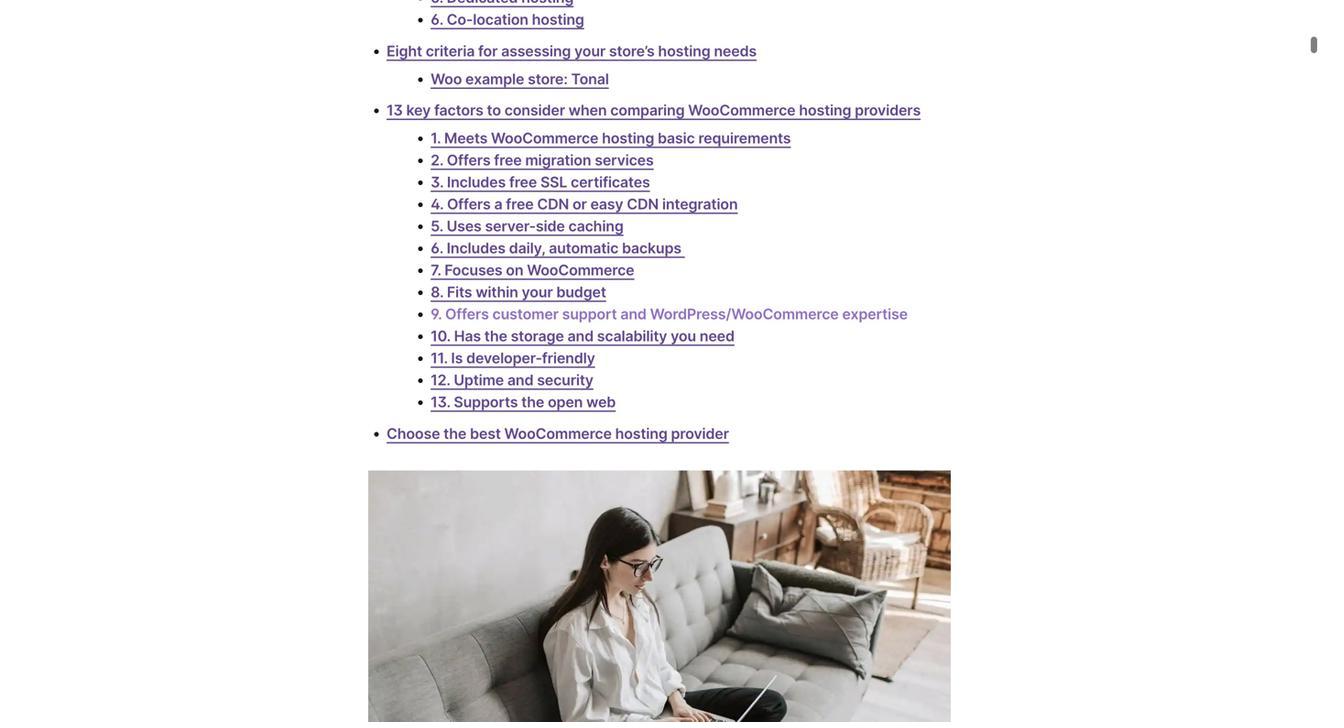 Task type: locate. For each thing, give the bounding box(es) containing it.
includes
[[447, 173, 506, 191], [447, 239, 506, 257]]

providers
[[855, 101, 921, 119]]

woocommerce
[[689, 101, 796, 119], [491, 129, 599, 147], [527, 261, 635, 279], [505, 425, 612, 443]]

offers up "has"
[[446, 305, 489, 323]]

the up developer- at the left of the page
[[485, 327, 508, 345]]

factors
[[434, 101, 484, 119]]

requirements
[[699, 129, 791, 147]]

1 vertical spatial 6.
[[431, 239, 444, 257]]

0 horizontal spatial your
[[522, 283, 553, 301]]

and up scalability
[[621, 305, 647, 323]]

2 horizontal spatial and
[[621, 305, 647, 323]]

1. meets woocommerce hosting basic requirements link
[[431, 129, 791, 147]]

free right a on the top left of the page
[[506, 195, 534, 213]]

woo example store: tonal
[[431, 70, 609, 88]]

for
[[478, 42, 498, 60]]

store's
[[609, 42, 655, 60]]

13
[[387, 101, 403, 119]]

0 vertical spatial your
[[575, 42, 606, 60]]

meets
[[444, 129, 488, 147]]

1 vertical spatial the
[[522, 393, 545, 411]]

on
[[506, 261, 524, 279]]

13.
[[431, 393, 451, 411]]

support
[[562, 305, 617, 323]]

uptime
[[454, 371, 504, 389]]

the left best
[[444, 425, 467, 443]]

1 vertical spatial your
[[522, 283, 553, 301]]

friendly
[[542, 349, 595, 367]]

13 key factors to consider when comparing woocommerce hosting providers
[[387, 101, 921, 119]]

security
[[537, 371, 594, 389]]

cdn down 'ssl'
[[537, 195, 569, 213]]

includes up the focuses on the left of the page
[[447, 239, 506, 257]]

6. down the '5.'
[[431, 239, 444, 257]]

woocommerce up 2. offers free migration services link
[[491, 129, 599, 147]]

1 6. from the top
[[431, 11, 444, 28]]

expertise
[[843, 305, 908, 323]]

the down 12. uptime and security link
[[522, 393, 545, 411]]

when
[[569, 101, 607, 119]]

offers
[[447, 151, 491, 169], [447, 195, 491, 213], [446, 305, 489, 323]]

fits
[[447, 283, 472, 301]]

caching
[[569, 217, 624, 235]]

1.
[[431, 129, 441, 147]]

1 horizontal spatial and
[[568, 327, 594, 345]]

woocommerce up 'budget'
[[527, 261, 635, 279]]

12. uptime and security link
[[431, 371, 594, 389]]

11. is developer-friendly link
[[431, 349, 595, 367]]

cdn right easy
[[627, 195, 659, 213]]

or
[[573, 195, 587, 213]]

your up tonal
[[575, 42, 606, 60]]

to
[[487, 101, 501, 119]]

2 vertical spatial and
[[508, 371, 534, 389]]

focuses
[[445, 261, 503, 279]]

comparing
[[611, 101, 685, 119]]

free down 2. offers free migration services link
[[510, 173, 537, 191]]

hosting
[[532, 11, 585, 28], [659, 42, 711, 60], [800, 101, 852, 119], [602, 129, 655, 147], [616, 425, 668, 443]]

2 horizontal spatial the
[[522, 393, 545, 411]]

1 vertical spatial includes
[[447, 239, 506, 257]]

1 horizontal spatial your
[[575, 42, 606, 60]]

woocommerce down open on the bottom left of page
[[505, 425, 612, 443]]

daily,
[[509, 239, 546, 257]]

hosting down web
[[616, 425, 668, 443]]

offers up uses
[[447, 195, 491, 213]]

3. includes free ssl certificates link
[[431, 173, 650, 191]]

hosting up services
[[602, 129, 655, 147]]

certificates
[[571, 173, 650, 191]]

web
[[587, 393, 616, 411]]

6. co-location hosting
[[431, 11, 585, 28]]

your inside 1. meets woocommerce hosting basic requirements 2. offers free migration services 3. includes free ssl certificates 4. offers a free cdn or easy cdn integration 5. uses server-side caching 6. includes daily, automatic backups 7. focuses on woocommerce 8. fits within your budget 9. offers customer support and wordpress/woocommerce expertise 10. has the storage and scalability you need 11. is developer-friendly 12. uptime and security 13. supports the open web
[[522, 283, 553, 301]]

1. meets woocommerce hosting basic requirements 2. offers free migration services 3. includes free ssl certificates 4. offers a free cdn or easy cdn integration 5. uses server-side caching 6. includes daily, automatic backups 7. focuses on woocommerce 8. fits within your budget 9. offers customer support and wordpress/woocommerce expertise 10. has the storage and scalability you need 11. is developer-friendly 12. uptime and security 13. supports the open web
[[431, 129, 908, 411]]

free
[[494, 151, 522, 169], [510, 173, 537, 191], [506, 195, 534, 213]]

1 horizontal spatial cdn
[[627, 195, 659, 213]]

6. inside 1. meets woocommerce hosting basic requirements 2. offers free migration services 3. includes free ssl certificates 4. offers a free cdn or easy cdn integration 5. uses server-side caching 6. includes daily, automatic backups 7. focuses on woocommerce 8. fits within your budget 9. offers customer support and wordpress/woocommerce expertise 10. has the storage and scalability you need 11. is developer-friendly 12. uptime and security 13. supports the open web
[[431, 239, 444, 257]]

and
[[621, 305, 647, 323], [568, 327, 594, 345], [508, 371, 534, 389]]

and down support
[[568, 327, 594, 345]]

0 horizontal spatial and
[[508, 371, 534, 389]]

uses
[[447, 217, 482, 235]]

offers down meets
[[447, 151, 491, 169]]

key
[[407, 101, 431, 119]]

your
[[575, 42, 606, 60], [522, 283, 553, 301]]

cdn
[[537, 195, 569, 213], [627, 195, 659, 213]]

choose the best woocommerce hosting provider link
[[387, 425, 729, 443]]

woo example store: tonal link
[[431, 70, 609, 88]]

customer
[[493, 305, 559, 323]]

1 horizontal spatial the
[[485, 327, 508, 345]]

and up 13. supports the open web link
[[508, 371, 534, 389]]

6.
[[431, 11, 444, 28], [431, 239, 444, 257]]

0 horizontal spatial cdn
[[537, 195, 569, 213]]

a
[[494, 195, 503, 213]]

example
[[466, 70, 525, 88]]

0 vertical spatial 6.
[[431, 11, 444, 28]]

woman working on her computer in a living room image
[[368, 471, 951, 722]]

your down 7. focuses on woocommerce link
[[522, 283, 553, 301]]

2 6. from the top
[[431, 239, 444, 257]]

includes up a on the top left of the page
[[447, 173, 506, 191]]

1 cdn from the left
[[537, 195, 569, 213]]

0 vertical spatial includes
[[447, 173, 506, 191]]

6. left co- at the left
[[431, 11, 444, 28]]

0 horizontal spatial the
[[444, 425, 467, 443]]

choose
[[387, 425, 440, 443]]

the
[[485, 327, 508, 345], [522, 393, 545, 411], [444, 425, 467, 443]]

free up 3. includes free ssl certificates link
[[494, 151, 522, 169]]

side
[[536, 217, 565, 235]]

2 vertical spatial the
[[444, 425, 467, 443]]

2 cdn from the left
[[627, 195, 659, 213]]

7.
[[431, 261, 441, 279]]



Task type: vqa. For each thing, say whether or not it's contained in the screenshot.
Gravatar image
no



Task type: describe. For each thing, give the bounding box(es) containing it.
7. focuses on woocommerce link
[[431, 261, 635, 279]]

best
[[470, 425, 501, 443]]

4.
[[431, 195, 444, 213]]

store:
[[528, 70, 568, 88]]

tonal
[[571, 70, 609, 88]]

10. has the storage and scalability you need link
[[431, 327, 735, 345]]

easy
[[591, 195, 624, 213]]

ssl
[[541, 173, 568, 191]]

1 vertical spatial offers
[[447, 195, 491, 213]]

automatic
[[549, 239, 619, 257]]

hosting up 'eight criteria for assessing your store's hosting needs'
[[532, 11, 585, 28]]

woocommerce up requirements on the right of page
[[689, 101, 796, 119]]

0 vertical spatial the
[[485, 327, 508, 345]]

5. uses server-side caching link
[[431, 217, 624, 235]]

is
[[451, 349, 463, 367]]

choose the best woocommerce hosting provider
[[387, 425, 729, 443]]

4. offers a free cdn or easy cdn integration link
[[431, 195, 738, 213]]

needs
[[714, 42, 757, 60]]

13. supports the open web link
[[431, 393, 616, 411]]

basic
[[658, 129, 695, 147]]

integration
[[663, 195, 738, 213]]

2. offers free migration services link
[[431, 151, 654, 169]]

migration
[[526, 151, 592, 169]]

has
[[454, 327, 481, 345]]

open
[[548, 393, 583, 411]]

need
[[700, 327, 735, 345]]

eight
[[387, 42, 422, 60]]

8. fits within your budget link
[[431, 283, 607, 301]]

hosting left needs
[[659, 42, 711, 60]]

2.
[[431, 151, 444, 169]]

location
[[473, 11, 529, 28]]

eight criteria for assessing your store's hosting needs link
[[387, 42, 757, 60]]

budget
[[557, 283, 607, 301]]

11.
[[431, 349, 448, 367]]

2 vertical spatial offers
[[446, 305, 489, 323]]

criteria
[[426, 42, 475, 60]]

3.
[[431, 173, 444, 191]]

developer-
[[467, 349, 542, 367]]

hosting inside 1. meets woocommerce hosting basic requirements 2. offers free migration services 3. includes free ssl certificates 4. offers a free cdn or easy cdn integration 5. uses server-side caching 6. includes daily, automatic backups 7. focuses on woocommerce 8. fits within your budget 9. offers customer support and wordpress/woocommerce expertise 10. has the storage and scalability you need 11. is developer-friendly 12. uptime and security 13. supports the open web
[[602, 129, 655, 147]]

0 vertical spatial offers
[[447, 151, 491, 169]]

5.
[[431, 217, 443, 235]]

9.
[[431, 305, 442, 323]]

assessing
[[501, 42, 571, 60]]

woo
[[431, 70, 462, 88]]

1 vertical spatial free
[[510, 173, 537, 191]]

provider
[[671, 425, 729, 443]]

1 vertical spatial and
[[568, 327, 594, 345]]

2 includes from the top
[[447, 239, 506, 257]]

2 vertical spatial free
[[506, 195, 534, 213]]

eight criteria for assessing your store's hosting needs
[[387, 42, 757, 60]]

13 key factors to consider when comparing woocommerce hosting providers link
[[387, 101, 921, 119]]

wordpress/woocommerce
[[650, 305, 839, 323]]

8.
[[431, 283, 444, 301]]

1 includes from the top
[[447, 173, 506, 191]]

6. includes daily, automatic backups link
[[431, 239, 685, 257]]

hosting left providers
[[800, 101, 852, 119]]

6. co-location hosting link
[[431, 11, 585, 28]]

co-
[[447, 11, 473, 28]]

storage
[[511, 327, 564, 345]]

0 vertical spatial free
[[494, 151, 522, 169]]

9. offers customer support and wordpress/woocommerce expertise link
[[431, 305, 908, 323]]

within
[[476, 283, 519, 301]]

server-
[[485, 217, 536, 235]]

backups
[[622, 239, 682, 257]]

supports
[[454, 393, 518, 411]]

0 vertical spatial and
[[621, 305, 647, 323]]

10.
[[431, 327, 451, 345]]

services
[[595, 151, 654, 169]]

consider
[[505, 101, 565, 119]]

12.
[[431, 371, 451, 389]]

scalability
[[597, 327, 668, 345]]

you
[[671, 327, 697, 345]]



